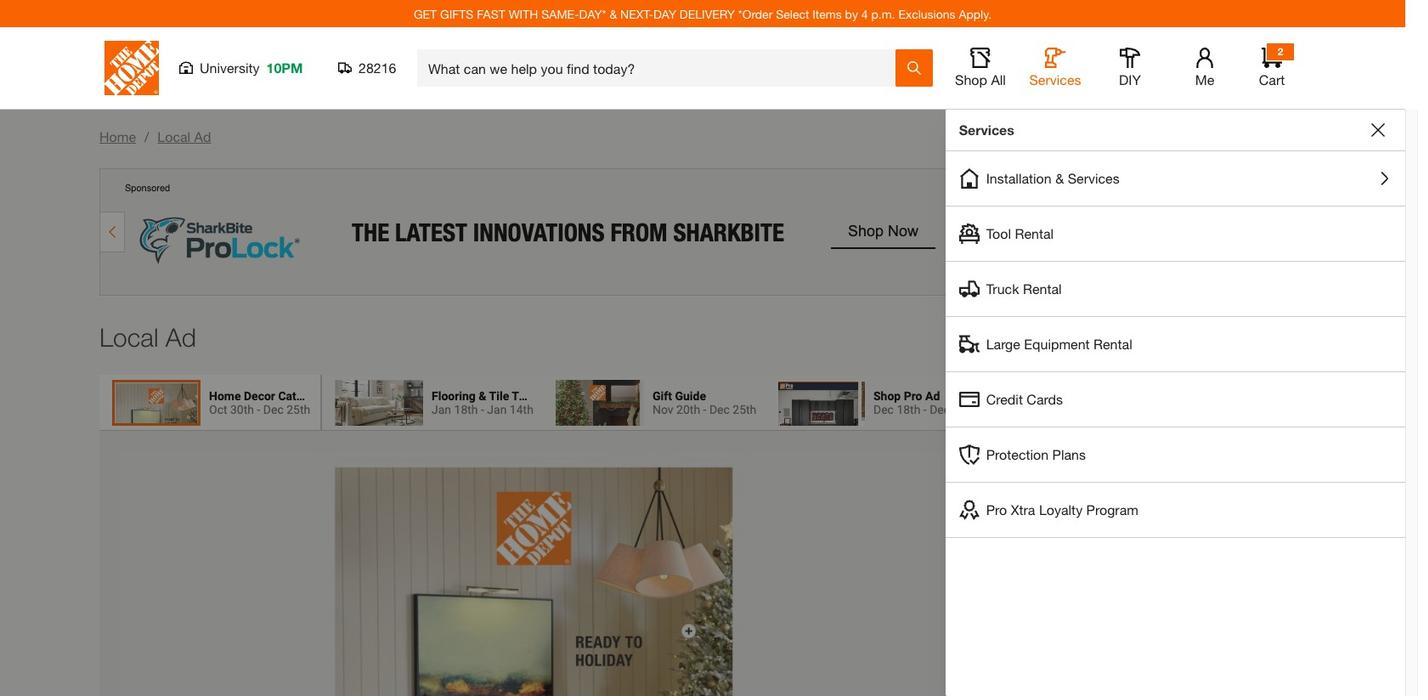 Task type: locate. For each thing, give the bounding box(es) containing it.
next-
[[621, 6, 654, 21]]

protection plans link
[[946, 428, 1406, 482]]

home
[[99, 128, 136, 144]]

the home depot logo image
[[105, 41, 159, 95]]

What can we help you find today? search field
[[428, 50, 895, 86]]

& right installation
[[1056, 170, 1064, 186]]

menu
[[946, 151, 1406, 538]]

rental right tool
[[1015, 225, 1054, 241]]

services down shop all
[[959, 122, 1015, 138]]

large equipment rental link
[[946, 317, 1406, 371]]

rental right the equipment
[[1094, 336, 1133, 352]]

2 vertical spatial rental
[[1094, 336, 1133, 352]]

0 vertical spatial ad
[[194, 128, 211, 144]]

home link
[[99, 128, 136, 144]]

services
[[1030, 71, 1082, 88], [959, 122, 1015, 138], [1068, 170, 1120, 186]]

1 horizontal spatial &
[[1056, 170, 1064, 186]]

0 vertical spatial &
[[610, 6, 617, 21]]

28216
[[359, 59, 397, 76]]

0 vertical spatial rental
[[1015, 225, 1054, 241]]

day*
[[579, 6, 606, 21]]

cards
[[1027, 391, 1063, 407]]

1 vertical spatial local
[[99, 322, 159, 351]]

1 vertical spatial rental
[[1023, 280, 1062, 297]]

pro xtra loyalty program
[[987, 501, 1139, 518]]

university
[[200, 59, 260, 76]]

ad
[[194, 128, 211, 144], [166, 322, 196, 351]]

shop
[[955, 71, 988, 88]]

exclusions
[[899, 6, 956, 21]]

by
[[845, 6, 858, 21]]

drawer close image
[[1372, 123, 1385, 137]]

shop all
[[955, 71, 1006, 88]]

truck rental link
[[946, 262, 1406, 316]]

4
[[862, 6, 868, 21]]

services right installation
[[1068, 170, 1120, 186]]

2
[[1278, 45, 1284, 58]]

apply.
[[959, 6, 992, 21]]

all
[[991, 71, 1006, 88]]

services button
[[1028, 48, 1083, 88]]

rental for tool rental
[[1015, 225, 1054, 241]]

services inside menu
[[1068, 170, 1120, 186]]

0 horizontal spatial &
[[610, 6, 617, 21]]

loyalty
[[1039, 501, 1083, 518]]

rental right truck
[[1023, 280, 1062, 297]]

1 vertical spatial &
[[1056, 170, 1064, 186]]

0 vertical spatial services
[[1030, 71, 1082, 88]]

local ad
[[158, 128, 211, 144], [99, 322, 196, 351]]

feedback link image
[[1396, 287, 1419, 379]]

get
[[414, 6, 437, 21]]

tool rental
[[987, 225, 1054, 241]]

&
[[610, 6, 617, 21], [1056, 170, 1064, 186]]

installation & services
[[987, 170, 1120, 186]]

rental
[[1015, 225, 1054, 241], [1023, 280, 1062, 297], [1094, 336, 1133, 352]]

delivery
[[680, 6, 735, 21]]

rental for truck rental
[[1023, 280, 1062, 297]]

same-
[[542, 6, 579, 21]]

get gifts fast with same-day* & next-day delivery *order select items by 4 p.m. exclusions apply.
[[414, 6, 992, 21]]

truck
[[987, 280, 1020, 297]]

equipment
[[1024, 336, 1090, 352]]

tool rental link
[[946, 207, 1406, 261]]

services right all
[[1030, 71, 1082, 88]]

local
[[158, 128, 191, 144], [99, 322, 159, 351]]

*order
[[738, 6, 773, 21]]

local ad link
[[158, 128, 211, 144]]

& right 'day*'
[[610, 6, 617, 21]]

2 vertical spatial services
[[1068, 170, 1120, 186]]



Task type: vqa. For each thing, say whether or not it's contained in the screenshot.
jelly
no



Task type: describe. For each thing, give the bounding box(es) containing it.
credit cards
[[987, 391, 1063, 407]]

credit
[[987, 391, 1023, 407]]

pro xtra loyalty program link
[[946, 483, 1406, 537]]

pro
[[987, 501, 1007, 518]]

installation & services button
[[946, 151, 1406, 206]]

protection plans
[[987, 446, 1086, 462]]

large equipment rental
[[987, 336, 1133, 352]]

program
[[1087, 501, 1139, 518]]

day
[[654, 6, 677, 21]]

p.m.
[[872, 6, 895, 21]]

select
[[776, 6, 809, 21]]

truck rental
[[987, 280, 1062, 297]]

1 vertical spatial local ad
[[99, 322, 196, 351]]

xtra
[[1011, 501, 1036, 518]]

credit cards link
[[946, 372, 1406, 427]]

gifts
[[440, 6, 474, 21]]

shop all button
[[954, 48, 1008, 88]]

0 vertical spatial local ad
[[158, 128, 211, 144]]

diy
[[1120, 71, 1141, 88]]

me button
[[1178, 48, 1232, 88]]

me
[[1196, 71, 1215, 88]]

cart 2
[[1259, 45, 1285, 88]]

protection
[[987, 446, 1049, 462]]

with
[[509, 6, 538, 21]]

plans
[[1053, 446, 1086, 462]]

28216 button
[[338, 59, 397, 76]]

menu containing installation & services
[[946, 151, 1406, 538]]

installation
[[987, 170, 1052, 186]]

& inside 'installation & services' button
[[1056, 170, 1064, 186]]

cart
[[1259, 71, 1285, 88]]

items
[[813, 6, 842, 21]]

tool
[[987, 225, 1011, 241]]

diy button
[[1103, 48, 1158, 88]]

university 10pm
[[200, 59, 303, 76]]

10pm
[[266, 59, 303, 76]]

fast
[[477, 6, 506, 21]]

large
[[987, 336, 1021, 352]]

0 vertical spatial local
[[158, 128, 191, 144]]

1 vertical spatial ad
[[166, 322, 196, 351]]

1 vertical spatial services
[[959, 122, 1015, 138]]



